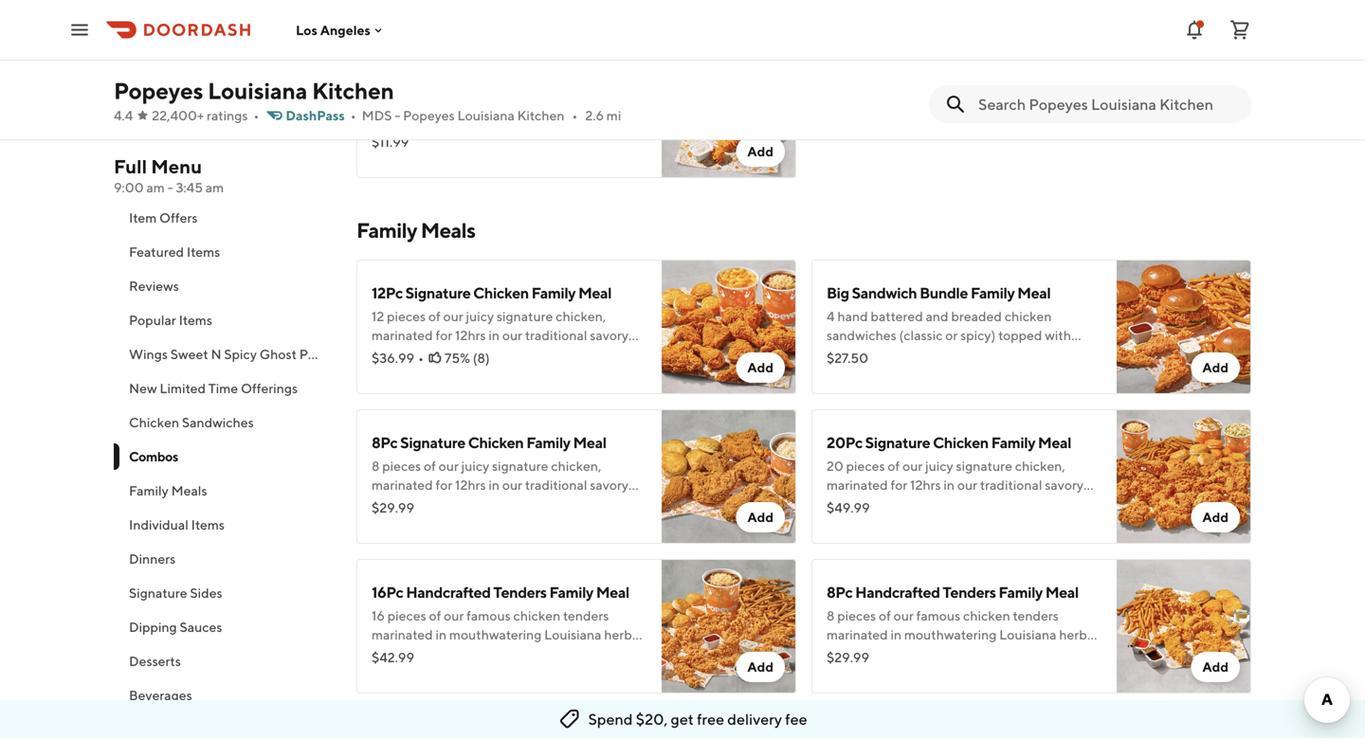 Task type: locate. For each thing, give the bounding box(es) containing it.
0 horizontal spatial -
[[167, 180, 173, 195]]

handcrafted for 16pc
[[406, 584, 491, 602]]

8pc signature chicken family meal image
[[662, 410, 796, 544]]

wings sweet n spicy ghost pepper button
[[114, 337, 343, 372]]

8pc down "$36.99"
[[372, 434, 398, 452]]

8pc
[[372, 434, 398, 452], [827, 584, 853, 602]]

kitchen left 2.6
[[517, 108, 565, 123]]

1 vertical spatial items
[[179, 312, 212, 328]]

1 horizontal spatial kitchen
[[517, 108, 565, 123]]

$29.99
[[372, 500, 414, 516], [827, 650, 869, 666]]

popeyes up $11.99
[[403, 108, 455, 123]]

family for 20pc signature chicken family meal
[[991, 434, 1035, 452]]

1 horizontal spatial 8pc
[[827, 584, 853, 602]]

2 handcrafted from the left
[[855, 584, 940, 602]]

0 vertical spatial $29.99
[[372, 500, 414, 516]]

signature right the 12pc
[[405, 284, 471, 302]]

0 horizontal spatial meals
[[171, 483, 207, 499]]

12pc nuggets combo image
[[1117, 0, 1251, 28]]

1 vertical spatial -
[[167, 180, 173, 195]]

handcrafted
[[406, 584, 491, 602], [855, 584, 940, 602]]

• left mds
[[351, 108, 356, 123]]

0 horizontal spatial popeyes
[[114, 77, 203, 104]]

0 horizontal spatial tenders
[[493, 584, 547, 602]]

1 vertical spatial popeyes
[[403, 108, 455, 123]]

individual items
[[129, 517, 225, 533]]

1 horizontal spatial popeyes
[[403, 108, 455, 123]]

add button
[[736, 137, 785, 167], [736, 353, 785, 383], [1191, 353, 1240, 383], [736, 502, 785, 533], [1191, 502, 1240, 533], [736, 652, 785, 683], [1191, 652, 1240, 683]]

add button for 20pc signature chicken family meal
[[1191, 502, 1240, 533]]

big sandwich bundle family meal
[[827, 284, 1051, 302]]

4.4
[[114, 108, 133, 123]]

0 vertical spatial meals
[[421, 218, 475, 243]]

1 vertical spatial meals
[[171, 483, 207, 499]]

family
[[356, 218, 417, 243], [532, 284, 576, 302], [971, 284, 1015, 302], [526, 434, 570, 452], [991, 434, 1035, 452], [129, 483, 169, 499], [549, 584, 593, 602], [999, 584, 1043, 602]]

16pc handcrafted tenders family meal image
[[662, 559, 796, 694]]

0 vertical spatial 8pc
[[372, 434, 398, 452]]

signature for 8pc
[[400, 434, 465, 452]]

reviews button
[[114, 269, 334, 303]]

dashpass
[[286, 108, 345, 123]]

items up 'sweet'
[[179, 312, 212, 328]]

signature for 20pc
[[865, 434, 930, 452]]

8pc down $49.99
[[827, 584, 853, 602]]

• down popeyes louisiana kitchen
[[254, 108, 259, 123]]

add
[[747, 144, 774, 159], [747, 360, 774, 375], [1202, 360, 1229, 375], [747, 510, 774, 525], [1202, 510, 1229, 525], [747, 659, 774, 675], [1202, 659, 1229, 675]]

popeyes up 22,400+
[[114, 77, 203, 104]]

•
[[254, 108, 259, 123], [351, 108, 356, 123], [572, 108, 578, 123], [418, 350, 424, 366]]

individual
[[129, 517, 189, 533]]

family meals
[[356, 218, 475, 243], [129, 483, 207, 499]]

8pc handcrafted tenders family meal
[[827, 584, 1079, 602]]

am right 3:45
[[206, 180, 224, 195]]

featured items
[[129, 244, 220, 260]]

signature down 75%
[[400, 434, 465, 452]]

meal
[[578, 284, 612, 302], [1017, 284, 1051, 302], [573, 434, 606, 452], [1038, 434, 1071, 452], [596, 584, 629, 602], [1045, 584, 1079, 602]]

ratings
[[207, 108, 248, 123]]

$36.99
[[372, 350, 414, 366]]

dipping sauces
[[129, 620, 222, 635]]

1 horizontal spatial meals
[[421, 218, 475, 243]]

1 am from the left
[[146, 180, 165, 195]]

notification bell image
[[1183, 18, 1206, 41]]

22,400+ ratings •
[[152, 108, 259, 123]]

signature inside button
[[129, 585, 187, 601]]

popeyes
[[114, 77, 203, 104], [403, 108, 455, 123]]

1 horizontal spatial tenders
[[943, 584, 996, 602]]

family meals up individual items
[[129, 483, 207, 499]]

1 vertical spatial $29.99
[[827, 650, 869, 666]]

meals inside button
[[171, 483, 207, 499]]

0 horizontal spatial $29.99
[[372, 500, 414, 516]]

1 horizontal spatial -
[[395, 108, 400, 123]]

0 vertical spatial items
[[187, 244, 220, 260]]

am right 9:00
[[146, 180, 165, 195]]

1 horizontal spatial family meals
[[356, 218, 475, 243]]

0 horizontal spatial am
[[146, 180, 165, 195]]

0 horizontal spatial family meals
[[129, 483, 207, 499]]

offers
[[159, 210, 198, 226]]

1 vertical spatial family meals
[[129, 483, 207, 499]]

- left 3:45
[[167, 180, 173, 195]]

• left 2.6
[[572, 108, 578, 123]]

dashpass •
[[286, 108, 356, 123]]

kitchen
[[312, 77, 394, 104], [517, 108, 565, 123]]

$11.99
[[372, 134, 409, 150]]

0 horizontal spatial louisiana
[[208, 77, 307, 104]]

family for 8pc handcrafted tenders family meal
[[999, 584, 1043, 602]]

$49.99
[[827, 500, 870, 516]]

signature up dipping
[[129, 585, 187, 601]]

big
[[827, 284, 849, 302]]

time
[[208, 381, 238, 396]]

bundle
[[920, 284, 968, 302]]

items down the item offers 'button'
[[187, 244, 220, 260]]

1 horizontal spatial $29.99
[[827, 650, 869, 666]]

individual items button
[[114, 508, 334, 542]]

meal for 8pc handcrafted tenders family meal
[[1045, 584, 1079, 602]]

add for 12pc signature chicken family meal
[[747, 360, 774, 375]]

(8)
[[473, 350, 490, 366]]

spend
[[588, 711, 633, 729]]

20pc
[[827, 434, 863, 452]]

kitchen up mds
[[312, 77, 394, 104]]

sides
[[190, 585, 222, 601]]

1 horizontal spatial handcrafted
[[855, 584, 940, 602]]

mds
[[362, 108, 392, 123]]

add for 20pc signature chicken family meal
[[1202, 510, 1229, 525]]

2 vertical spatial items
[[191, 517, 225, 533]]

add button for big sandwich bundle family meal
[[1191, 353, 1240, 383]]

- right mds
[[395, 108, 400, 123]]

items
[[187, 244, 220, 260], [179, 312, 212, 328], [191, 517, 225, 533]]

louisiana
[[208, 77, 307, 104], [457, 108, 515, 123]]

meals
[[421, 218, 475, 243], [171, 483, 207, 499]]

mds - popeyes louisiana kitchen • 2.6 mi
[[362, 108, 621, 123]]

8pc handcrafted tenders family meal image
[[1117, 559, 1251, 694]]

family meals up the 12pc
[[356, 218, 475, 243]]

-
[[395, 108, 400, 123], [167, 180, 173, 195]]

am
[[146, 180, 165, 195], [206, 180, 224, 195]]

1 tenders from the left
[[493, 584, 547, 602]]

$20,
[[636, 711, 668, 729]]

2 tenders from the left
[[943, 584, 996, 602]]

chicken
[[473, 284, 529, 302], [129, 415, 179, 430], [468, 434, 524, 452], [933, 434, 989, 452]]

dinners
[[129, 551, 176, 567]]

12pc signature chicken family meal
[[372, 284, 612, 302]]

1 horizontal spatial louisiana
[[457, 108, 515, 123]]

1 handcrafted from the left
[[406, 584, 491, 602]]

0 vertical spatial louisiana
[[208, 77, 307, 104]]

0 vertical spatial kitchen
[[312, 77, 394, 104]]

items down family meals button
[[191, 517, 225, 533]]

meals up 12pc signature chicken family meal
[[421, 218, 475, 243]]

chicken inside button
[[129, 415, 179, 430]]

menu
[[151, 155, 202, 178]]

1 vertical spatial louisiana
[[457, 108, 515, 123]]

wings
[[129, 347, 168, 362]]

0 vertical spatial popeyes
[[114, 77, 203, 104]]

limited
[[160, 381, 206, 396]]

1 vertical spatial kitchen
[[517, 108, 565, 123]]

1 horizontal spatial am
[[206, 180, 224, 195]]

family for big sandwich bundle family meal
[[971, 284, 1015, 302]]

add for 8pc signature chicken family meal
[[747, 510, 774, 525]]

0 horizontal spatial 8pc
[[372, 434, 398, 452]]

tenders
[[493, 584, 547, 602], [943, 584, 996, 602]]

sandwiches
[[182, 415, 254, 430]]

1 vertical spatial 8pc
[[827, 584, 853, 602]]

meals up individual items
[[171, 483, 207, 499]]

items inside button
[[191, 517, 225, 533]]

8pc for 8pc handcrafted tenders family meal
[[827, 584, 853, 602]]

tenders for 8pc handcrafted tenders family meal
[[943, 584, 996, 602]]

family inside button
[[129, 483, 169, 499]]

75% (8)
[[445, 350, 490, 366]]

Item Search search field
[[978, 94, 1236, 115]]

add button for 12pc signature chicken family meal
[[736, 353, 785, 383]]

beverages
[[129, 688, 192, 703]]

items for popular items
[[179, 312, 212, 328]]

meal for big sandwich bundle family meal
[[1017, 284, 1051, 302]]

signature right 20pc
[[865, 434, 930, 452]]

signature
[[405, 284, 471, 302], [400, 434, 465, 452], [865, 434, 930, 452], [129, 585, 187, 601]]

add for big sandwich bundle family meal
[[1202, 360, 1229, 375]]

0 vertical spatial family meals
[[356, 218, 475, 243]]

0 horizontal spatial handcrafted
[[406, 584, 491, 602]]

20pc signature chicken family meal image
[[1117, 410, 1251, 544]]



Task type: vqa. For each thing, say whether or not it's contained in the screenshot.
Popeyes to the bottom
yes



Task type: describe. For each thing, give the bounding box(es) containing it.
75%
[[445, 350, 470, 366]]

0 horizontal spatial kitchen
[[312, 77, 394, 104]]

12pc signature chicken family meal image
[[662, 260, 796, 394]]

chicken for 12pc
[[473, 284, 529, 302]]

2 am from the left
[[206, 180, 224, 195]]

desserts
[[129, 654, 181, 669]]

- inside full menu 9:00 am - 3:45 am
[[167, 180, 173, 195]]

ghost
[[260, 347, 297, 362]]

signature for 12pc
[[405, 284, 471, 302]]

• right "$36.99"
[[418, 350, 424, 366]]

dinners button
[[114, 542, 334, 576]]

family meals inside family meals button
[[129, 483, 207, 499]]

0 items, open order cart image
[[1229, 18, 1251, 41]]

family feast image
[[662, 709, 796, 739]]

chicken for 20pc
[[933, 434, 989, 452]]

add button for 16pc handcrafted tenders family meal
[[736, 652, 785, 683]]

free
[[697, 711, 724, 729]]

signature sides
[[129, 585, 222, 601]]

$36.99 •
[[372, 350, 424, 366]]

popular items
[[129, 312, 212, 328]]

big sandwich bundle family meal image
[[1117, 260, 1251, 394]]

popeyes louisiana kitchen
[[114, 77, 394, 104]]

8pc signature chicken family meal
[[372, 434, 606, 452]]

family for 12pc signature chicken family meal
[[532, 284, 576, 302]]

spend $20, get free delivery fee
[[588, 711, 807, 729]]

los angeles button
[[296, 22, 386, 38]]

spicy
[[224, 347, 257, 362]]

full
[[114, 155, 147, 178]]

los angeles
[[296, 22, 371, 38]]

$27.50
[[827, 350, 868, 366]]

popular
[[129, 312, 176, 328]]

handcrafted for 8pc
[[855, 584, 940, 602]]

2.6
[[585, 108, 604, 123]]

item offers
[[129, 210, 198, 226]]

wings sweet n spicy ghost pepper
[[129, 347, 343, 362]]

3:45
[[176, 180, 203, 195]]

16pc
[[372, 584, 403, 602]]

$29.99 for handcrafted
[[827, 650, 869, 666]]

family meals button
[[114, 474, 334, 508]]

featured
[[129, 244, 184, 260]]

add for 16pc handcrafted tenders family meal
[[747, 659, 774, 675]]

22,400+
[[152, 108, 204, 123]]

new limited time offerings
[[129, 381, 298, 396]]

meal for 8pc signature chicken family meal
[[573, 434, 606, 452]]

add for 8pc handcrafted tenders family meal
[[1202, 659, 1229, 675]]

los
[[296, 22, 317, 38]]

9:00
[[114, 180, 144, 195]]

add button for 8pc signature chicken family meal
[[736, 502, 785, 533]]

chicken sandwiches
[[129, 415, 254, 430]]

reviews
[[129, 278, 179, 294]]

item offers button
[[114, 201, 334, 235]]

desserts button
[[114, 645, 334, 679]]

dipping
[[129, 620, 177, 635]]

mi
[[607, 108, 621, 123]]

12pc
[[372, 284, 403, 302]]

new
[[129, 381, 157, 396]]

full menu 9:00 am - 3:45 am
[[114, 155, 224, 195]]

16pc handcrafted tenders family meal
[[372, 584, 629, 602]]

sandwich
[[852, 284, 917, 302]]

meal for 12pc signature chicken family meal
[[578, 284, 612, 302]]

tenders for 16pc handcrafted tenders family meal
[[493, 584, 547, 602]]

chicken sandwiches button
[[114, 406, 334, 440]]

signature sides button
[[114, 576, 334, 611]]

family for 8pc signature chicken family meal
[[526, 434, 570, 452]]

angeles
[[320, 22, 371, 38]]

chicken for 8pc
[[468, 434, 524, 452]]

8pc nuggets combo image
[[662, 44, 796, 178]]

beverages button
[[114, 679, 334, 713]]

offerings
[[241, 381, 298, 396]]

add button for 8pc handcrafted tenders family meal
[[1191, 652, 1240, 683]]

$29.99 for signature
[[372, 500, 414, 516]]

get
[[671, 711, 694, 729]]

sweet
[[170, 347, 208, 362]]

meal for 20pc signature chicken family meal
[[1038, 434, 1071, 452]]

featured items button
[[114, 235, 334, 269]]

family for 16pc handcrafted tenders family meal
[[549, 584, 593, 602]]

n
[[211, 347, 221, 362]]

dipping sauces button
[[114, 611, 334, 645]]

sauces
[[180, 620, 222, 635]]

new limited time offerings button
[[114, 372, 334, 406]]

items for featured items
[[187, 244, 220, 260]]

0 vertical spatial -
[[395, 108, 400, 123]]

meal for 16pc handcrafted tenders family meal
[[596, 584, 629, 602]]

popular items button
[[114, 303, 334, 337]]

delivery
[[727, 711, 782, 729]]

open menu image
[[68, 18, 91, 41]]

$42.99
[[372, 650, 414, 666]]

fee
[[785, 711, 807, 729]]

20pc signature chicken family meal
[[827, 434, 1071, 452]]

8pc for 8pc signature chicken family meal
[[372, 434, 398, 452]]

combos
[[129, 449, 178, 465]]

items for individual items
[[191, 517, 225, 533]]

pepper
[[299, 347, 343, 362]]

item
[[129, 210, 157, 226]]



